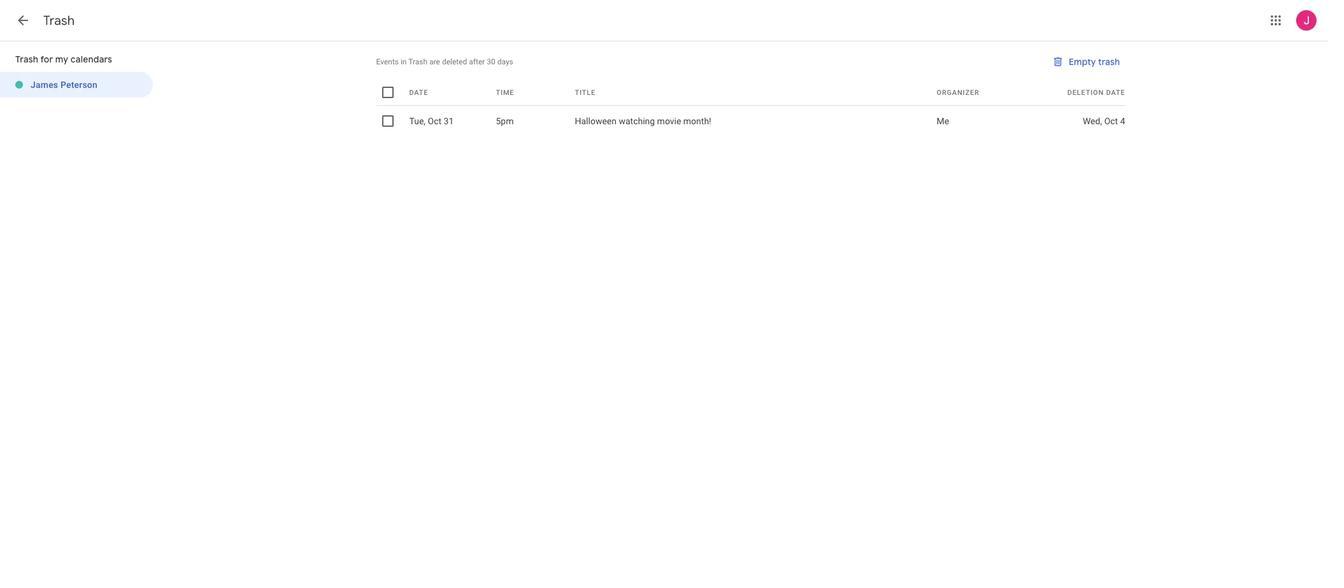 Task type: locate. For each thing, give the bounding box(es) containing it.
trash heading
[[43, 13, 75, 29]]

halloween watching movie month!
[[575, 116, 712, 126]]

tue , oct 31
[[409, 116, 454, 126]]

2 , from the left
[[1101, 116, 1103, 126]]

trash right the go back icon
[[43, 13, 75, 29]]

james
[[31, 80, 58, 90]]

oct left '31'
[[428, 116, 442, 126]]

trash for trash for my calendars
[[15, 54, 38, 65]]

1 horizontal spatial trash
[[43, 13, 75, 29]]

trash
[[1099, 56, 1121, 68]]

trash
[[43, 13, 75, 29], [15, 54, 38, 65], [409, 57, 428, 66]]

1 oct from the left
[[428, 116, 442, 126]]

oct left 4
[[1105, 116, 1119, 126]]

empty trash button
[[1048, 47, 1126, 77]]

james peterson
[[31, 80, 98, 90]]

, left 4
[[1101, 116, 1103, 126]]

0 horizontal spatial oct
[[428, 116, 442, 126]]

time
[[496, 88, 515, 97]]

2 oct from the left
[[1105, 116, 1119, 126]]

0 horizontal spatial trash
[[15, 54, 38, 65]]

trash right in
[[409, 57, 428, 66]]

me
[[937, 116, 950, 126]]

, left '31'
[[424, 116, 426, 126]]

trash left the for
[[15, 54, 38, 65]]

after
[[469, 57, 485, 66]]

oct
[[428, 116, 442, 126], [1105, 116, 1119, 126]]

1 horizontal spatial ,
[[1101, 116, 1103, 126]]

empty
[[1070, 56, 1097, 68]]

,
[[424, 116, 426, 126], [1101, 116, 1103, 126]]

in
[[401, 57, 407, 66]]

2 horizontal spatial trash
[[409, 57, 428, 66]]

deletion date
[[1068, 88, 1126, 97]]

month!
[[684, 116, 712, 126]]

tue
[[409, 116, 424, 126]]

deleted
[[442, 57, 467, 66]]

0 horizontal spatial ,
[[424, 116, 426, 126]]

30
[[487, 57, 496, 66]]

1 horizontal spatial oct
[[1105, 116, 1119, 126]]

movie
[[657, 116, 682, 126]]

1 , from the left
[[424, 116, 426, 126]]



Task type: describe. For each thing, give the bounding box(es) containing it.
watching
[[619, 116, 655, 126]]

organizer
[[937, 88, 980, 97]]

date
[[1107, 88, 1126, 97]]

go back image
[[15, 13, 31, 28]]

events in trash are deleted after 30 days
[[376, 57, 514, 66]]

calendars
[[71, 54, 112, 65]]

empty trash
[[1070, 56, 1121, 68]]

, for tue
[[424, 116, 426, 126]]

title
[[575, 88, 596, 97]]

days
[[498, 57, 514, 66]]

james peterson link
[[0, 72, 153, 98]]

date
[[409, 88, 429, 97]]

trash for my calendars
[[15, 54, 112, 65]]

halloween
[[575, 116, 617, 126]]

4
[[1121, 116, 1126, 126]]

5pm
[[496, 116, 514, 126]]

events
[[376, 57, 399, 66]]

trash for trash
[[43, 13, 75, 29]]

wed
[[1083, 116, 1101, 126]]

oct for oct 4
[[1105, 116, 1119, 126]]

my
[[55, 54, 68, 65]]

james peterson list item
[[0, 72, 153, 98]]

are
[[430, 57, 440, 66]]

wed , oct 4
[[1083, 116, 1126, 126]]

31
[[444, 116, 454, 126]]

oct for oct 31
[[428, 116, 442, 126]]

peterson
[[61, 80, 98, 90]]

, for wed
[[1101, 116, 1103, 126]]

for
[[40, 54, 53, 65]]

deletion
[[1068, 88, 1105, 97]]



Task type: vqa. For each thing, say whether or not it's contained in the screenshot.
Oct for Oct 4
yes



